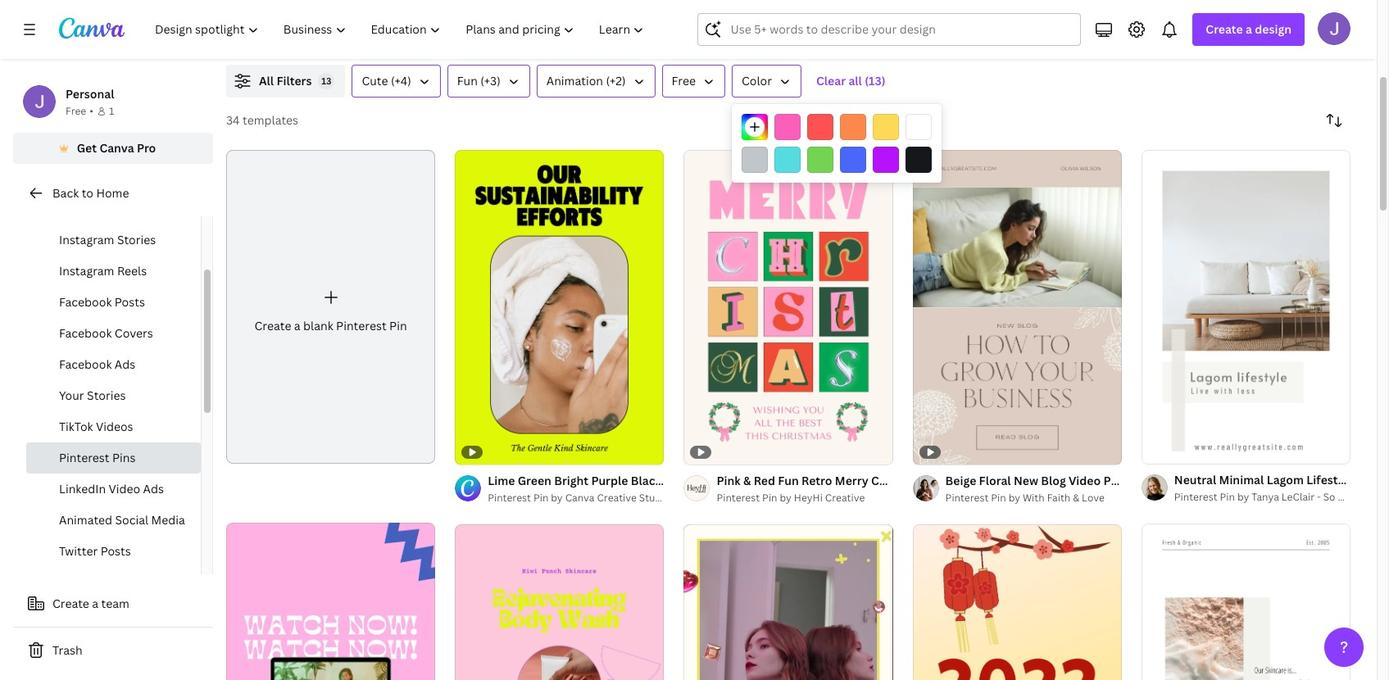 Task type: vqa. For each thing, say whether or not it's contained in the screenshot.
Neutral Minimal Lagom Lifestyle Video Pinterest Pin image
yes



Task type: describe. For each thing, give the bounding box(es) containing it.
lagom
[[1267, 472, 1304, 487]]

templates
[[243, 112, 298, 128]]

bold watch now laptop video mockup pinterest pin image
[[226, 523, 435, 680]]

reels
[[117, 263, 147, 279]]

cute
[[362, 73, 388, 89]]

pinterest pin by canva creative studio
[[488, 491, 670, 505]]

animated inside pink & red fun retro merry christmas animated pinterest pin pinterest pin by heyhi creative
[[931, 473, 985, 488]]

fun (+3) button
[[447, 65, 530, 98]]

color
[[742, 73, 772, 89]]

trash link
[[13, 634, 213, 667]]

pink & red fun retro merry christmas animated pinterest pin link
[[717, 472, 1059, 490]]

(+2)
[[606, 73, 626, 89]]

instagram stories link
[[26, 225, 201, 256]]

swell
[[1338, 490, 1363, 504]]

blank
[[303, 318, 333, 334]]

(13)
[[865, 73, 886, 89]]

tiktok videos link
[[26, 411, 201, 443]]

1
[[109, 104, 114, 118]]

facebook covers link
[[26, 318, 201, 349]]

linkedin video ads
[[59, 481, 164, 497]]

clear
[[816, 73, 846, 89]]

instagram posts
[[59, 201, 147, 216]]

create a team
[[52, 596, 129, 611]]

animated social media
[[59, 512, 185, 528]]

lifestyle
[[1307, 472, 1355, 487]]

34
[[226, 112, 240, 128]]

linkedin video ads link
[[26, 474, 201, 505]]

stories for instagram stories
[[117, 232, 156, 248]]

#fed958 image
[[873, 114, 899, 140]]

#74d353 image
[[807, 147, 833, 173]]

filters
[[277, 73, 312, 89]]

pink
[[717, 473, 741, 488]]

blog
[[1041, 473, 1066, 488]]

stories for your stories
[[87, 388, 126, 403]]

pink & red fun retro merry christmas animated pinterest pin pinterest pin by heyhi creative
[[717, 473, 1059, 505]]

facebook posts
[[59, 294, 145, 310]]

fun inside button
[[457, 73, 478, 89]]

back
[[52, 185, 79, 201]]

facebook ads
[[59, 357, 135, 372]]

to
[[82, 185, 93, 201]]

pinterest pin templates image
[[1001, 0, 1351, 45]]

video for lifestyle
[[1358, 472, 1389, 487]]

fun (+3)
[[457, 73, 501, 89]]

top level navigation element
[[144, 13, 658, 46]]

create a blank pinterest pin element
[[226, 150, 435, 464]]

#ffffff image
[[906, 114, 932, 140]]

animated social media link
[[26, 505, 201, 536]]

pin inside neutral minimal lagom lifestyle video pinterest pin by tanya leclair - so swell studi
[[1220, 490, 1235, 504]]

your stories
[[59, 388, 126, 403]]

cute (+4)
[[362, 73, 411, 89]]

pinterest pin by with faith & love link
[[945, 490, 1122, 506]]

create a blank pinterest pin link
[[226, 150, 435, 464]]

34 templates
[[226, 112, 298, 128]]

beige
[[945, 473, 976, 488]]

clear all (13) button
[[808, 65, 894, 98]]

media
[[151, 512, 185, 528]]

red
[[754, 473, 775, 488]]

13 filter options selected element
[[318, 73, 335, 89]]

#15181b image
[[906, 147, 932, 173]]

tiktok
[[59, 419, 93, 434]]

create a design
[[1206, 21, 1292, 37]]

cute (+4) button
[[352, 65, 441, 98]]

a for team
[[92, 596, 98, 611]]

instagram reels
[[59, 263, 147, 279]]

pins
[[112, 450, 136, 466]]

animation
[[546, 73, 603, 89]]

-
[[1317, 490, 1321, 504]]

jacob simon image
[[1318, 12, 1351, 45]]

pro
[[137, 140, 156, 156]]

pinterest pin by heyhi creative link
[[717, 490, 893, 506]]

create for create a blank pinterest pin
[[255, 318, 291, 334]]

all
[[259, 73, 274, 89]]

facebook posts link
[[26, 287, 201, 318]]

ads inside linkedin video ads link
[[143, 481, 164, 497]]

free •
[[66, 104, 93, 118]]

trash
[[52, 643, 82, 658]]

free for free •
[[66, 104, 86, 118]]

create a team button
[[13, 588, 213, 620]]

all filters
[[259, 73, 312, 89]]

get canva pro
[[77, 140, 156, 156]]

by inside "beige floral new blog video pinterest pin pinterest pin by with faith & love"
[[1009, 491, 1020, 505]]

1 vertical spatial canva
[[565, 491, 595, 505]]

back to home
[[52, 185, 129, 201]]

0 horizontal spatial animated
[[59, 512, 112, 528]]

Search search field
[[731, 14, 1071, 45]]

pinterest pin by tanya leclair - so swell studi link
[[1174, 489, 1389, 505]]

beige floral new blog video pinterest pin link
[[945, 472, 1175, 490]]

#fe884c image
[[840, 114, 866, 140]]

team
[[101, 596, 129, 611]]

new
[[1014, 473, 1038, 488]]

facebook for facebook ads
[[59, 357, 112, 372]]

covers
[[115, 325, 153, 341]]

facebook for facebook posts
[[59, 294, 112, 310]]

posts for instagram posts
[[117, 201, 147, 216]]

your
[[59, 388, 84, 403]]

#55dbe0 image
[[774, 147, 801, 173]]

posts for twitter posts
[[101, 543, 131, 559]]

pinterest inside neutral minimal lagom lifestyle video pinterest pin by tanya leclair - so swell studi
[[1174, 490, 1218, 504]]



Task type: locate. For each thing, give the bounding box(es) containing it.
posts for facebook posts
[[115, 294, 145, 310]]

1 vertical spatial a
[[294, 318, 300, 334]]

Sort by button
[[1318, 104, 1351, 137]]

1 facebook from the top
[[59, 294, 112, 310]]

#fd5ebb image
[[774, 114, 801, 140]]

1 horizontal spatial &
[[1073, 491, 1080, 505]]

ads inside facebook ads link
[[115, 357, 135, 372]]

video up studi
[[1358, 472, 1389, 487]]

0 horizontal spatial free
[[66, 104, 86, 118]]

video inside "beige floral new blog video pinterest pin pinterest pin by with faith & love"
[[1069, 473, 1101, 488]]

faith
[[1047, 491, 1071, 505]]

studi
[[1365, 490, 1389, 504]]

#c1c6cb image
[[742, 147, 768, 173]]

get
[[77, 140, 97, 156]]

leclair
[[1282, 490, 1315, 504]]

a
[[1246, 21, 1252, 37], [294, 318, 300, 334], [92, 596, 98, 611]]

clear all (13)
[[816, 73, 886, 89]]

1 vertical spatial create
[[255, 318, 291, 334]]

linkedin
[[59, 481, 106, 497]]

fun inside pink & red fun retro merry christmas animated pinterest pin pinterest pin by heyhi creative
[[778, 473, 799, 488]]

create left team
[[52, 596, 89, 611]]

0 horizontal spatial &
[[743, 473, 751, 488]]

a left blank
[[294, 318, 300, 334]]

3 facebook from the top
[[59, 357, 112, 372]]

1 vertical spatial facebook
[[59, 325, 112, 341]]

#74d353 image
[[807, 147, 833, 173]]

home
[[96, 185, 129, 201]]

social
[[115, 512, 148, 528]]

2 vertical spatial facebook
[[59, 357, 112, 372]]

posts up instagram stories link
[[117, 201, 147, 216]]

a for blank
[[294, 318, 300, 334]]

1 horizontal spatial creative
[[825, 491, 865, 505]]

2 vertical spatial instagram
[[59, 263, 114, 279]]

create a design button
[[1193, 13, 1305, 46]]

& inside pink & red fun retro merry christmas animated pinterest pin pinterest pin by heyhi creative
[[743, 473, 751, 488]]

1 horizontal spatial create
[[255, 318, 291, 334]]

0 vertical spatial a
[[1246, 21, 1252, 37]]

1 horizontal spatial free
[[672, 73, 696, 89]]

#fed958 image
[[873, 114, 899, 140]]

pinterest
[[336, 318, 387, 334], [59, 450, 109, 466], [988, 473, 1039, 488], [1104, 473, 1155, 488], [1174, 490, 1218, 504], [488, 491, 531, 505], [717, 491, 760, 505], [945, 491, 989, 505]]

video inside neutral minimal lagom lifestyle video pinterest pin by tanya leclair - so swell studi
[[1358, 472, 1389, 487]]

(+4)
[[391, 73, 411, 89]]

#fd5152 image
[[807, 114, 833, 140], [807, 114, 833, 140]]

1 horizontal spatial ads
[[143, 481, 164, 497]]

a inside button
[[92, 596, 98, 611]]

free left •
[[66, 104, 86, 118]]

& left love
[[1073, 491, 1080, 505]]

creative down merry
[[825, 491, 865, 505]]

a inside dropdown button
[[1246, 21, 1252, 37]]

facebook down instagram reels
[[59, 294, 112, 310]]

neutral minimal lagom lifestyle video pinterest pin image
[[1141, 150, 1351, 464]]

0 vertical spatial &
[[743, 473, 751, 488]]

2 vertical spatial a
[[92, 596, 98, 611]]

posts
[[117, 201, 147, 216], [115, 294, 145, 310], [101, 543, 131, 559]]

studio
[[639, 491, 670, 505]]

#ffffff image
[[906, 114, 932, 140]]

get canva pro button
[[13, 133, 213, 164]]

0 horizontal spatial fun
[[457, 73, 478, 89]]

free inside the free button
[[672, 73, 696, 89]]

#fd5ebb image
[[774, 114, 801, 140]]

0 horizontal spatial a
[[92, 596, 98, 611]]

2 horizontal spatial a
[[1246, 21, 1252, 37]]

retro
[[802, 473, 832, 488]]

animation (+2) button
[[537, 65, 655, 98]]

1 horizontal spatial video
[[1069, 473, 1101, 488]]

0 vertical spatial stories
[[117, 232, 156, 248]]

2 creative from the left
[[825, 491, 865, 505]]

instagram for instagram reels
[[59, 263, 114, 279]]

animation (+2)
[[546, 73, 626, 89]]

by inside pink & red fun retro merry christmas animated pinterest pin pinterest pin by heyhi creative
[[780, 491, 792, 505]]

create left design
[[1206, 21, 1243, 37]]

video down "pins"
[[109, 481, 140, 497]]

facebook covers
[[59, 325, 153, 341]]

create for create a team
[[52, 596, 89, 611]]

neutral
[[1174, 472, 1216, 487]]

instagram for instagram posts
[[59, 201, 114, 216]]

back to home link
[[13, 177, 213, 210]]

0 vertical spatial canva
[[99, 140, 134, 156]]

pinterest pin by canva creative studio link
[[488, 490, 670, 506]]

2 horizontal spatial video
[[1358, 472, 1389, 487]]

a for design
[[1246, 21, 1252, 37]]

love
[[1082, 491, 1105, 505]]

creative inside pink & red fun retro merry christmas animated pinterest pin pinterest pin by heyhi creative
[[825, 491, 865, 505]]

instagram posts link
[[26, 193, 201, 225]]

animated right christmas
[[931, 473, 985, 488]]

fun right red
[[778, 473, 799, 488]]

2 vertical spatial posts
[[101, 543, 131, 559]]

minimal
[[1219, 472, 1264, 487]]

posts down animated social media link
[[101, 543, 131, 559]]

facebook for facebook covers
[[59, 325, 112, 341]]

1 instagram from the top
[[59, 201, 114, 216]]

facebook up your stories
[[59, 357, 112, 372]]

0 vertical spatial animated
[[931, 473, 985, 488]]

create a blank pinterest pin
[[255, 318, 407, 334]]

all
[[849, 73, 862, 89]]

1 vertical spatial posts
[[115, 294, 145, 310]]

0 vertical spatial create
[[1206, 21, 1243, 37]]

pin
[[389, 318, 407, 334], [1041, 473, 1059, 488], [1157, 473, 1175, 488], [1220, 490, 1235, 504], [533, 491, 549, 505], [762, 491, 777, 505], [991, 491, 1006, 505]]

tiktok videos
[[59, 419, 133, 434]]

2 horizontal spatial create
[[1206, 21, 1243, 37]]

•
[[90, 104, 93, 118]]

add a new color image
[[742, 114, 768, 140], [742, 114, 768, 140]]

instagram
[[59, 201, 114, 216], [59, 232, 114, 248], [59, 263, 114, 279]]

1 vertical spatial animated
[[59, 512, 112, 528]]

0 horizontal spatial canva
[[99, 140, 134, 156]]

ads up media
[[143, 481, 164, 497]]

#4a66fb image
[[840, 147, 866, 173]]

0 vertical spatial posts
[[117, 201, 147, 216]]

1 vertical spatial stories
[[87, 388, 126, 403]]

tanya
[[1252, 490, 1279, 504]]

#15181b image
[[906, 147, 932, 173]]

#fe884c image
[[840, 114, 866, 140]]

create inside button
[[52, 596, 89, 611]]

by inside neutral minimal lagom lifestyle video pinterest pin by tanya leclair - so swell studi
[[1237, 490, 1249, 504]]

13
[[322, 75, 332, 87]]

animated down the linkedin
[[59, 512, 112, 528]]

1 horizontal spatial a
[[294, 318, 300, 334]]

ads
[[115, 357, 135, 372], [143, 481, 164, 497]]

canva inside button
[[99, 140, 134, 156]]

videos
[[96, 419, 133, 434]]

neutral minimal lagom lifestyle video pinterest pin by tanya leclair - so swell studi
[[1174, 472, 1389, 504]]

stories up reels
[[117, 232, 156, 248]]

heyhi
[[794, 491, 823, 505]]

0 vertical spatial instagram
[[59, 201, 114, 216]]

0 vertical spatial fun
[[457, 73, 478, 89]]

create for create a design
[[1206, 21, 1243, 37]]

by
[[1237, 490, 1249, 504], [551, 491, 563, 505], [780, 491, 792, 505], [1009, 491, 1020, 505]]

your stories link
[[26, 380, 201, 411]]

posts down reels
[[115, 294, 145, 310]]

fun left (+3)
[[457, 73, 478, 89]]

0 horizontal spatial creative
[[597, 491, 637, 505]]

& inside "beige floral new blog video pinterest pin pinterest pin by with faith & love"
[[1073, 491, 1080, 505]]

canva
[[99, 140, 134, 156], [565, 491, 595, 505]]

neutral minimal lagom lifestyle video link
[[1174, 471, 1389, 489]]

canva left studio
[[565, 491, 595, 505]]

posts inside 'link'
[[101, 543, 131, 559]]

stories
[[117, 232, 156, 248], [87, 388, 126, 403]]

& left red
[[743, 473, 751, 488]]

with
[[1023, 491, 1045, 505]]

instagram reels link
[[26, 256, 201, 287]]

1 vertical spatial instagram
[[59, 232, 114, 248]]

1 horizontal spatial fun
[[778, 473, 799, 488]]

1 horizontal spatial canva
[[565, 491, 595, 505]]

a left team
[[92, 596, 98, 611]]

instagram for instagram stories
[[59, 232, 114, 248]]

create left blank
[[255, 318, 291, 334]]

#b612fb image
[[873, 147, 899, 173]]

instagram stories
[[59, 232, 156, 248]]

free right (+2)
[[672, 73, 696, 89]]

create
[[1206, 21, 1243, 37], [255, 318, 291, 334], [52, 596, 89, 611]]

canva left pro
[[99, 140, 134, 156]]

#4a66fb image
[[840, 147, 866, 173]]

free for free
[[672, 73, 696, 89]]

#c1c6cb image
[[742, 147, 768, 173]]

#b612fb image
[[873, 147, 899, 173]]

2 vertical spatial create
[[52, 596, 89, 611]]

0 vertical spatial free
[[672, 73, 696, 89]]

3 instagram from the top
[[59, 263, 114, 279]]

1 vertical spatial free
[[66, 104, 86, 118]]

creative
[[597, 491, 637, 505], [825, 491, 865, 505]]

1 vertical spatial ads
[[143, 481, 164, 497]]

2 facebook from the top
[[59, 325, 112, 341]]

creative left studio
[[597, 491, 637, 505]]

1 horizontal spatial animated
[[931, 473, 985, 488]]

video inside linkedin video ads link
[[109, 481, 140, 497]]

christmas
[[871, 473, 928, 488]]

None search field
[[698, 13, 1081, 46]]

create inside dropdown button
[[1206, 21, 1243, 37]]

pinterest pins
[[59, 450, 136, 466]]

2 instagram from the top
[[59, 232, 114, 248]]

twitter posts
[[59, 543, 131, 559]]

(+3)
[[480, 73, 501, 89]]

facebook ads link
[[26, 349, 201, 380]]

so
[[1323, 490, 1335, 504]]

1 vertical spatial &
[[1073, 491, 1080, 505]]

floral
[[979, 473, 1011, 488]]

1 creative from the left
[[597, 491, 637, 505]]

0 horizontal spatial video
[[109, 481, 140, 497]]

0 vertical spatial facebook
[[59, 294, 112, 310]]

0 horizontal spatial create
[[52, 596, 89, 611]]

0 horizontal spatial ads
[[115, 357, 135, 372]]

ads down covers
[[115, 357, 135, 372]]

a left design
[[1246, 21, 1252, 37]]

0 vertical spatial ads
[[115, 357, 135, 372]]

#55dbe0 image
[[774, 147, 801, 173]]

stories down facebook ads link
[[87, 388, 126, 403]]

1 vertical spatial fun
[[778, 473, 799, 488]]

free button
[[662, 65, 725, 98]]

twitter
[[59, 543, 98, 559]]

facebook
[[59, 294, 112, 310], [59, 325, 112, 341], [59, 357, 112, 372]]

personal
[[66, 86, 114, 102]]

facebook up facebook ads
[[59, 325, 112, 341]]

video for blog
[[1069, 473, 1101, 488]]

video up love
[[1069, 473, 1101, 488]]

animated
[[931, 473, 985, 488], [59, 512, 112, 528]]

video
[[1358, 472, 1389, 487], [1069, 473, 1101, 488], [109, 481, 140, 497]]

color button
[[732, 65, 802, 98]]



